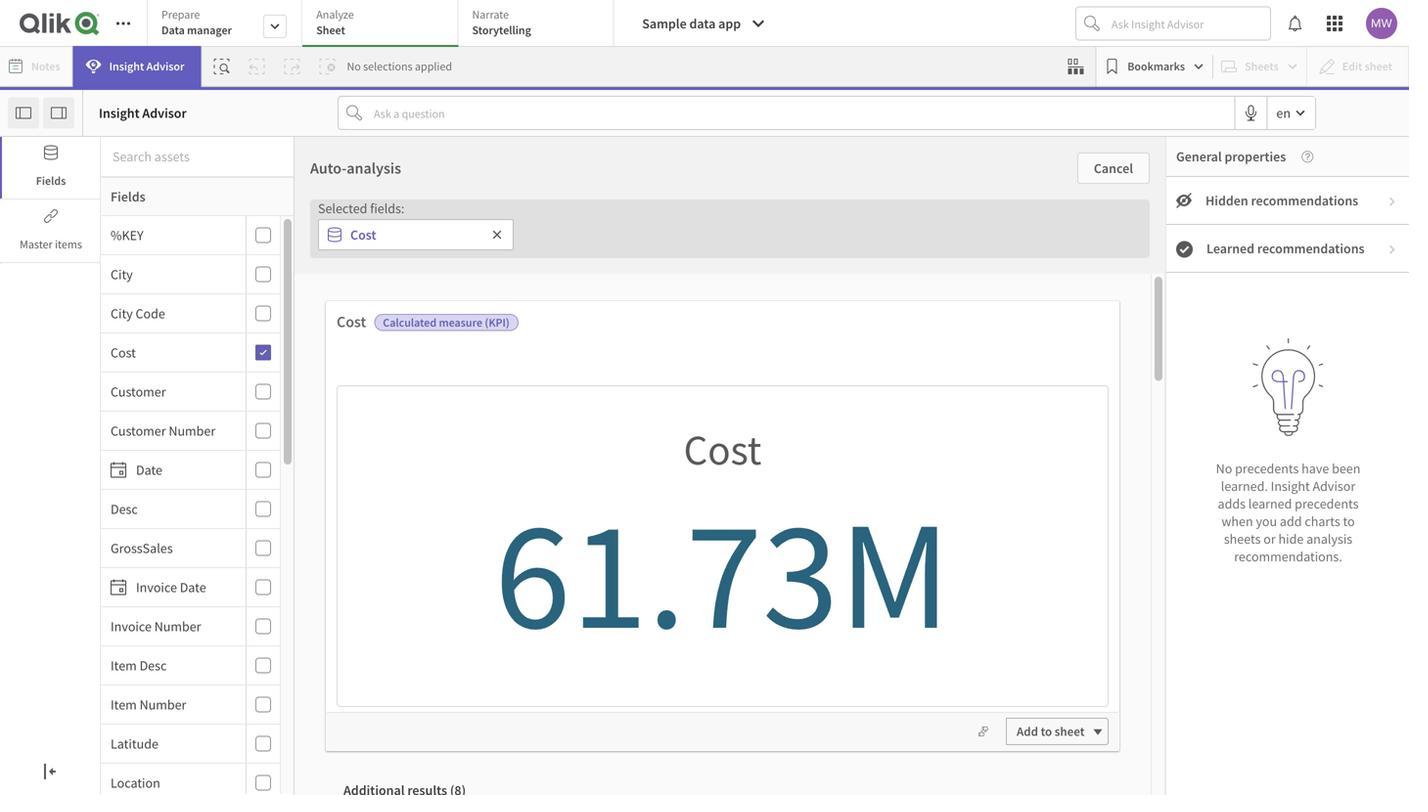 Task type: locate. For each thing, give the bounding box(es) containing it.
grosssales
[[111, 540, 173, 557]]

en
[[1277, 104, 1291, 122]]

hidden
[[1206, 192, 1249, 209]]

add
[[1280, 513, 1302, 531]]

this down any
[[782, 572, 803, 589]]

desc down invoice number at the left bottom of page
[[140, 657, 167, 675]]

1 horizontal spatial small image
[[1387, 196, 1399, 208]]

general
[[1177, 148, 1222, 165]]

calculated measure (kpi)
[[383, 315, 510, 330]]

to left start
[[1002, 516, 1014, 533]]

. save any insights you discover to this sheet.
[[355, 569, 550, 616]]

new right the find
[[634, 516, 659, 533]]

advisor up charts
[[1313, 478, 1356, 495]]

0 horizontal spatial you
[[402, 598, 423, 616]]

to inside . any found insights can be saved to this sheet.
[[767, 572, 779, 589]]

0 horizontal spatial sheet.
[[515, 598, 550, 616]]

advisor inside insight advisor dropdown button
[[147, 59, 184, 74]]

insights down generate
[[355, 598, 399, 616]]

this down save
[[491, 598, 512, 616]]

sheet inside button
[[1055, 724, 1085, 740]]

you
[[1256, 513, 1277, 531], [487, 542, 508, 560], [402, 598, 423, 616]]

invoice number button
[[101, 618, 242, 636]]

an
[[489, 251, 514, 280]]

advisor down insight advisor dropdown button
[[142, 104, 187, 122]]

2 vertical spatial number
[[140, 696, 186, 714]]

selections
[[363, 59, 413, 74]]

1 vertical spatial city
[[111, 305, 133, 323]]

0 horizontal spatial fields
[[36, 173, 66, 188]]

edit
[[932, 517, 954, 533]]

number up latitude button
[[140, 696, 186, 714]]

analysis right 'hide'
[[1307, 531, 1353, 548]]

sheet. inside . save any insights you discover to this sheet.
[[515, 598, 550, 616]]

2 master items button from the left
[[2, 201, 100, 262]]

Search assets text field
[[101, 139, 295, 174]]

menu
[[101, 216, 295, 796]]

1 vertical spatial analysis
[[1307, 531, 1353, 548]]

learned.
[[1221, 478, 1268, 495]]

generate
[[368, 542, 418, 560]]

0 vertical spatial new
[[634, 516, 659, 533]]

to right 'add' at the right
[[1041, 724, 1052, 740]]

choose an option below to get started adding to this sheet...
[[412, 251, 998, 280]]

sheet right edit
[[957, 517, 986, 533]]

latitude menu item
[[101, 725, 280, 764]]

. left any
[[765, 542, 769, 560]]

%key menu item
[[101, 216, 280, 255]]

cost button
[[101, 344, 242, 362]]

2 vertical spatial you
[[402, 598, 423, 616]]

sheet. for this
[[515, 598, 550, 616]]

learned recommendations button
[[1167, 225, 1409, 273]]

no for no precedents have been learned. insight advisor adds learned precedents when you add charts to sheets or hide analysis recommendations.
[[1216, 460, 1233, 478]]

1 horizontal spatial desc
[[140, 657, 167, 675]]

0 horizontal spatial your
[[396, 516, 422, 533]]

advisor
[[147, 59, 184, 74], [142, 104, 187, 122], [1313, 478, 1356, 495], [713, 544, 753, 560]]

to inside to start creating visualizations and build your new sheet.
[[1002, 516, 1014, 533]]

. left save
[[489, 569, 492, 586]]

to right discover
[[477, 598, 488, 616]]

analysis up selected fields:
[[347, 159, 401, 178]]

to left get
[[653, 251, 673, 280]]

analyze
[[316, 7, 354, 22]]

sheet. down and
[[968, 572, 1002, 589]]

hide
[[1279, 531, 1304, 548]]

item up item number
[[111, 657, 137, 675]]

2 customer from the top
[[111, 422, 166, 440]]

to right saved
[[767, 572, 779, 589]]

precedents up learned
[[1235, 460, 1299, 478]]

0 vertical spatial you
[[1256, 513, 1277, 531]]

you inside no precedents have been learned. insight advisor adds learned precedents when you add charts to sheets or hide analysis recommendations.
[[1256, 513, 1277, 531]]

en button
[[1268, 97, 1315, 129]]

invoice inside "invoice date" "menu item"
[[136, 579, 177, 597]]

add to sheet button
[[1006, 719, 1109, 746]]

tab list
[[147, 0, 614, 49]]

city code menu item
[[101, 295, 280, 334]]

master
[[20, 237, 53, 252]]

auto-analysis
[[310, 159, 401, 178]]

1 horizontal spatial sheet.
[[687, 598, 722, 616]]

or left 'hide'
[[1264, 531, 1276, 548]]

location
[[111, 775, 160, 792]]

recommendations
[[1251, 192, 1359, 209], [1258, 240, 1365, 257]]

1 vertical spatial sheet
[[1055, 724, 1085, 740]]

no up adds
[[1216, 460, 1233, 478]]

1 vertical spatial this
[[782, 572, 803, 589]]

this left the sheet...
[[886, 251, 922, 280]]

0 vertical spatial insight advisor
[[109, 59, 184, 74]]

1 vertical spatial new
[[941, 572, 965, 589]]

desc up grosssales
[[111, 501, 138, 518]]

recommendations down hidden recommendations button
[[1258, 240, 1365, 257]]

cost up the
[[684, 423, 762, 477]]

explore your data directly or let qlik generate insights for you with
[[350, 516, 554, 560]]

precedents
[[1235, 460, 1299, 478], [1295, 495, 1359, 513]]

selected fields:
[[318, 200, 405, 217]]

you left discover
[[402, 598, 423, 616]]

this inside . save any insights you discover to this sheet.
[[491, 598, 512, 616]]

cost left calculated
[[337, 312, 366, 332]]

0 vertical spatial number
[[169, 422, 216, 440]]

city
[[111, 266, 133, 283], [111, 305, 133, 323]]

to inside button
[[1041, 724, 1052, 740]]

1 vertical spatial you
[[487, 542, 508, 560]]

Ask Insight Advisor text field
[[1108, 8, 1270, 39]]

1 vertical spatial precedents
[[1295, 495, 1359, 513]]

customer up date button
[[111, 422, 166, 440]]

advisor down the
[[713, 544, 753, 560]]

measure
[[439, 315, 483, 330]]

small image left learned
[[1177, 241, 1193, 258]]

1 vertical spatial item
[[111, 696, 137, 714]]

recommendations.
[[1234, 548, 1343, 566]]

1 horizontal spatial date
[[180, 579, 206, 597]]

item
[[111, 657, 137, 675], [111, 696, 137, 714]]

0 vertical spatial date
[[136, 461, 162, 479]]

qlik
[[531, 516, 554, 533]]

fields:
[[370, 200, 405, 217]]

you inside the explore your data directly or let qlik generate insights for you with
[[487, 542, 508, 560]]

this inside . any found insights can be saved to this sheet.
[[782, 572, 803, 589]]

1 horizontal spatial no
[[1216, 460, 1233, 478]]

1 vertical spatial invoice
[[111, 618, 152, 636]]

prepare
[[162, 7, 200, 22]]

2 item from the top
[[111, 696, 137, 714]]

invoice up item desc
[[111, 618, 152, 636]]

1 vertical spatial desc
[[140, 657, 167, 675]]

city for city code
[[111, 305, 133, 323]]

. inside . save any insights you discover to this sheet.
[[489, 569, 492, 586]]

0 horizontal spatial new
[[634, 516, 659, 533]]

1 city from the top
[[111, 266, 133, 283]]

data left app
[[690, 15, 716, 32]]

save
[[495, 569, 522, 586]]

0 horizontal spatial no
[[347, 59, 361, 74]]

1 horizontal spatial this
[[782, 572, 803, 589]]

1 horizontal spatial your
[[912, 572, 938, 589]]

1 horizontal spatial data
[[690, 15, 716, 32]]

number for invoice number
[[154, 618, 201, 636]]

0 vertical spatial this
[[886, 251, 922, 280]]

1 vertical spatial recommendations
[[1258, 240, 1365, 257]]

1 horizontal spatial fields
[[111, 188, 145, 206]]

data inside the explore your data directly or let qlik generate insights for you with
[[425, 516, 450, 533]]

0 horizontal spatial date
[[136, 461, 162, 479]]

0 horizontal spatial small image
[[1177, 241, 1193, 258]]

61.73m
[[495, 477, 951, 670]]

insight advisor button
[[73, 46, 201, 87]]

hidden recommendations
[[1206, 192, 1359, 209]]

no
[[347, 59, 361, 74], [1216, 460, 1233, 478]]

you left add in the bottom right of the page
[[1256, 513, 1277, 531]]

0 vertical spatial analysis
[[347, 159, 401, 178]]

1 horizontal spatial analysis
[[1307, 531, 1353, 548]]

to start creating visualizations and build your new sheet.
[[865, 516, 1049, 589]]

your down visualizations
[[912, 572, 938, 589]]

invoice up invoice number at the left bottom of page
[[136, 579, 177, 597]]

sheet. inside to start creating visualizations and build your new sheet.
[[968, 572, 1002, 589]]

0 horizontal spatial or
[[499, 516, 511, 533]]

sheet...
[[927, 251, 998, 280]]

number down invoice date button
[[154, 618, 201, 636]]

1 customer from the top
[[111, 383, 166, 401]]

1 horizontal spatial .
[[765, 542, 769, 560]]

small image up small image
[[1387, 196, 1399, 208]]

cost inside menu item
[[111, 344, 136, 362]]

1 vertical spatial .
[[489, 569, 492, 586]]

you right the for
[[487, 542, 508, 560]]

bookmarks
[[1128, 59, 1185, 74]]

0 horizontal spatial this
[[491, 598, 512, 616]]

your up generate
[[396, 516, 422, 533]]

to right adding
[[860, 251, 881, 280]]

explore
[[350, 516, 393, 533]]

0 vertical spatial recommendations
[[1251, 192, 1359, 209]]

1 vertical spatial insight advisor
[[99, 104, 187, 122]]

small image inside hidden recommendations button
[[1387, 196, 1399, 208]]

city down %key
[[111, 266, 133, 283]]

0 horizontal spatial analysis
[[347, 159, 401, 178]]

deselect field image
[[491, 229, 503, 241]]

sheet right 'add' at the right
[[1055, 724, 1085, 740]]

0 vertical spatial small image
[[1387, 196, 1399, 208]]

sheet.
[[968, 572, 1002, 589], [515, 598, 550, 616], [687, 598, 722, 616]]

0 horizontal spatial sheet
[[957, 517, 986, 533]]

number down customer menu item
[[169, 422, 216, 440]]

insights down ask
[[643, 572, 688, 589]]

0 vertical spatial desc
[[111, 501, 138, 518]]

%key button
[[101, 227, 242, 244]]

your
[[396, 516, 422, 533], [912, 572, 938, 589]]

use
[[872, 516, 896, 533]]

date inside menu item
[[136, 461, 162, 479]]

1 item from the top
[[111, 657, 137, 675]]

2 city from the top
[[111, 305, 133, 323]]

0 vertical spatial invoice
[[136, 579, 177, 597]]

0 vertical spatial your
[[396, 516, 422, 533]]

fields up master items
[[36, 173, 66, 188]]

cost
[[350, 226, 376, 244], [337, 312, 366, 332], [111, 344, 136, 362], [684, 423, 762, 477]]

add
[[1017, 724, 1038, 740]]

creating
[[865, 545, 912, 563]]

started
[[714, 251, 783, 280]]

insight
[[109, 59, 144, 74], [99, 104, 140, 122], [1271, 478, 1310, 495], [674, 544, 710, 560]]

0 vertical spatial customer
[[111, 383, 166, 401]]

insights inside . any found insights can be saved to this sheet.
[[643, 572, 688, 589]]

city left the code
[[111, 305, 133, 323]]

insight advisor down insight advisor dropdown button
[[99, 104, 187, 122]]

sheet. down 'can'
[[687, 598, 722, 616]]

61.73m application
[[0, 0, 1409, 796]]

city code
[[111, 305, 165, 323]]

0 horizontal spatial data
[[425, 516, 450, 533]]

narrate storytelling
[[472, 7, 531, 38]]

recommendations down help icon
[[1251, 192, 1359, 209]]

1 vertical spatial customer
[[111, 422, 166, 440]]

grosssales button
[[101, 540, 242, 557]]

or left let
[[499, 516, 511, 533]]

manager
[[187, 23, 232, 38]]

0 vertical spatial item
[[111, 657, 137, 675]]

invoice date menu item
[[101, 569, 280, 608]]

cost 61.73m
[[495, 423, 951, 670]]

below
[[588, 251, 648, 280]]

invoice inside invoice number menu item
[[111, 618, 152, 636]]

new down visualizations
[[941, 572, 965, 589]]

customer up customer number
[[111, 383, 166, 401]]

get
[[678, 251, 709, 280]]

2 horizontal spatial you
[[1256, 513, 1277, 531]]

2 horizontal spatial this
[[886, 251, 922, 280]]

insights left the for
[[421, 542, 466, 560]]

analyze sheet
[[316, 7, 354, 38]]

insight inside dropdown button
[[109, 59, 144, 74]]

you inside . save any insights you discover to this sheet.
[[402, 598, 423, 616]]

2 vertical spatial this
[[491, 598, 512, 616]]

1 vertical spatial small image
[[1177, 241, 1193, 258]]

.
[[765, 542, 769, 560], [489, 569, 492, 586]]

customer button
[[101, 383, 242, 401]]

or inside the explore your data directly or let qlik generate insights for you with
[[499, 516, 511, 533]]

or inside no precedents have been learned. insight advisor adds learned precedents when you add charts to sheets or hide analysis recommendations.
[[1264, 531, 1276, 548]]

. inside . any found insights can be saved to this sheet.
[[765, 542, 769, 560]]

grosssales menu item
[[101, 530, 280, 569]]

advisor down data
[[147, 59, 184, 74]]

. for save
[[489, 569, 492, 586]]

small image
[[1387, 196, 1399, 208], [1177, 241, 1193, 258]]

1 vertical spatial number
[[154, 618, 201, 636]]

insight advisor down data
[[109, 59, 184, 74]]

item up the latitude
[[111, 696, 137, 714]]

invoice for invoice date
[[136, 579, 177, 597]]

fields button
[[0, 137, 100, 199], [2, 137, 100, 199], [101, 177, 295, 216]]

1 vertical spatial date
[[180, 579, 206, 597]]

no left selections
[[347, 59, 361, 74]]

sheet
[[957, 517, 986, 533], [1055, 724, 1085, 740]]

found
[[607, 572, 640, 589]]

1 horizontal spatial or
[[1264, 531, 1276, 548]]

sheet. down any
[[515, 598, 550, 616]]

cost down city code
[[111, 344, 136, 362]]

data right the
[[744, 516, 769, 533]]

menu containing %key
[[101, 216, 295, 796]]

1 master items button from the left
[[0, 201, 100, 262]]

0 vertical spatial city
[[111, 266, 133, 283]]

data inside button
[[690, 15, 716, 32]]

any
[[525, 569, 546, 586]]

number for item number
[[140, 696, 186, 714]]

0 horizontal spatial .
[[489, 569, 492, 586]]

no inside no precedents have been learned. insight advisor adds learned precedents when you add charts to sheets or hide analysis recommendations.
[[1216, 460, 1233, 478]]

1 horizontal spatial new
[[941, 572, 965, 589]]

precedents down have
[[1295, 495, 1359, 513]]

results tabs tab list
[[328, 767, 482, 796]]

1 vertical spatial no
[[1216, 460, 1233, 478]]

1 horizontal spatial you
[[487, 542, 508, 560]]

1 horizontal spatial sheet
[[1055, 724, 1085, 740]]

1 vertical spatial your
[[912, 572, 938, 589]]

date down the grosssales menu item on the left
[[180, 579, 206, 597]]

using
[[772, 516, 803, 533]]

item desc menu item
[[101, 647, 280, 686]]

2 horizontal spatial sheet.
[[968, 572, 1002, 589]]

0 vertical spatial no
[[347, 59, 361, 74]]

visualizations
[[915, 545, 992, 563]]

date down customer number
[[136, 461, 162, 479]]

. any found insights can be saved to this sheet.
[[607, 542, 803, 616]]

0 vertical spatial .
[[765, 542, 769, 560]]

be
[[714, 572, 728, 589]]

data left directly
[[425, 516, 450, 533]]

cost down selected fields:
[[350, 226, 376, 244]]

to right charts
[[1343, 513, 1355, 531]]

fields up %key
[[111, 188, 145, 206]]

customer number menu item
[[101, 412, 280, 451]]

customer
[[111, 383, 166, 401], [111, 422, 166, 440]]



Task type: vqa. For each thing, say whether or not it's contained in the screenshot.
1st small image from the bottom
yes



Task type: describe. For each thing, give the bounding box(es) containing it.
date button
[[101, 461, 242, 479]]

your inside the explore your data directly or let qlik generate insights for you with
[[396, 516, 422, 533]]

add to sheet
[[1017, 724, 1085, 740]]

calculated
[[383, 315, 437, 330]]

find new insights in the data using
[[606, 516, 803, 533]]

insight advisor inside dropdown button
[[109, 59, 184, 74]]

0 vertical spatial sheet
[[957, 517, 986, 533]]

city button
[[101, 266, 242, 283]]

items
[[55, 237, 82, 252]]

tab list containing prepare
[[147, 0, 614, 49]]

choose
[[412, 251, 485, 280]]

menu inside 61.73m application
[[101, 216, 295, 796]]

smart search image
[[214, 59, 229, 74]]

cost inside "cost 61.73m"
[[684, 423, 762, 477]]

learned
[[1207, 240, 1255, 257]]

general properties
[[1177, 148, 1286, 165]]

cancel
[[1094, 160, 1133, 177]]

date inside "menu item"
[[180, 579, 206, 597]]

code
[[136, 305, 165, 323]]

0 horizontal spatial desc
[[111, 501, 138, 518]]

small image inside learned recommendations button
[[1177, 241, 1193, 258]]

location menu item
[[101, 764, 280, 796]]

narrate
[[472, 7, 509, 22]]

insights left in
[[661, 516, 706, 533]]

properties
[[1225, 148, 1286, 165]]

find
[[606, 516, 632, 533]]

insights inside the explore your data directly or let qlik generate insights for you with
[[421, 542, 466, 560]]

maria williams image
[[1366, 8, 1398, 39]]

ask insight advisor
[[653, 544, 753, 560]]

desc menu item
[[101, 490, 280, 530]]

advisor inside no precedents have been learned. insight advisor adds learned precedents when you add charts to sheets or hide analysis recommendations.
[[1313, 478, 1356, 495]]

cancel button
[[1077, 153, 1150, 184]]

item number button
[[101, 696, 242, 714]]

2 horizontal spatial data
[[744, 516, 769, 533]]

recommendations for hidden recommendations
[[1251, 192, 1359, 209]]

small image
[[1387, 244, 1399, 256]]

latitude
[[111, 736, 158, 753]]

0 vertical spatial precedents
[[1235, 460, 1299, 478]]

item desc
[[111, 657, 167, 675]]

customer number button
[[101, 422, 242, 440]]

selections tool image
[[1068, 59, 1084, 74]]

storytelling
[[472, 23, 531, 38]]

sample data app
[[642, 15, 741, 32]]

sheet. for new
[[968, 572, 1002, 589]]

date menu item
[[101, 451, 280, 490]]

the
[[722, 516, 741, 533]]

with
[[511, 542, 536, 560]]

build
[[1020, 545, 1049, 563]]

your inside to start creating visualizations and build your new sheet.
[[912, 572, 938, 589]]

invoice date
[[136, 579, 206, 597]]

insight inside no precedents have been learned. insight advisor adds learned precedents when you add charts to sheets or hide analysis recommendations.
[[1271, 478, 1310, 495]]

hide properties image
[[51, 105, 67, 121]]

customer for customer
[[111, 383, 166, 401]]

prepare data manager
[[162, 7, 232, 38]]

cost menu item
[[101, 334, 280, 373]]

customer for customer number
[[111, 422, 166, 440]]

sheet
[[316, 23, 345, 38]]

item number
[[111, 696, 186, 714]]

hidden recommendations button
[[1167, 177, 1409, 225]]

analysis inside no precedents have been learned. insight advisor adds learned precedents when you add charts to sheets or hide analysis recommendations.
[[1307, 531, 1353, 548]]

invoice number menu item
[[101, 608, 280, 647]]

city menu item
[[101, 255, 280, 295]]

sample data app button
[[631, 8, 778, 39]]

no selections applied
[[347, 59, 452, 74]]

to inside no precedents have been learned. insight advisor adds learned precedents when you add charts to sheets or hide analysis recommendations.
[[1343, 513, 1355, 531]]

start
[[1017, 516, 1043, 533]]

to inside . save any insights you discover to this sheet.
[[477, 598, 488, 616]]

adding
[[787, 251, 856, 280]]

invoice date button
[[101, 579, 242, 597]]

let
[[514, 516, 529, 533]]

no for no selections applied
[[347, 59, 361, 74]]

sheet. inside . any found insights can be saved to this sheet.
[[687, 598, 722, 616]]

applied
[[415, 59, 452, 74]]

can
[[691, 572, 711, 589]]

ask
[[653, 544, 672, 560]]

desc button
[[101, 501, 242, 518]]

data
[[162, 23, 185, 38]]

directly
[[453, 516, 496, 533]]

bookmarks button
[[1100, 51, 1209, 82]]

insights inside . save any insights you discover to this sheet.
[[355, 598, 399, 616]]

Ask a question text field
[[370, 97, 1235, 129]]

number for customer number
[[169, 422, 216, 440]]

been
[[1332, 460, 1361, 478]]

no precedents have been learned. insight advisor adds learned precedents when you add charts to sheets or hide analysis recommendations.
[[1216, 460, 1361, 566]]

(kpi)
[[485, 315, 510, 330]]

edit sheet
[[932, 517, 986, 533]]

when
[[1222, 513, 1253, 531]]

in
[[709, 516, 719, 533]]

edit image
[[909, 516, 932, 534]]

invoice number
[[111, 618, 201, 636]]

help image
[[1286, 150, 1314, 163]]

have
[[1302, 460, 1329, 478]]

any
[[772, 542, 793, 560]]

city for city
[[111, 266, 133, 283]]

item for item number
[[111, 696, 137, 714]]

sheets
[[1224, 531, 1261, 548]]

invoice for invoice number
[[111, 618, 152, 636]]

option
[[519, 251, 583, 280]]

customer number
[[111, 422, 216, 440]]

discover
[[426, 598, 474, 616]]

item for item desc
[[111, 657, 137, 675]]

%key
[[111, 227, 144, 244]]

item number menu item
[[101, 686, 280, 725]]

customer menu item
[[101, 373, 280, 412]]

and
[[995, 545, 1017, 563]]

view disabled image
[[1177, 193, 1192, 208]]

. for any
[[765, 542, 769, 560]]

city code button
[[101, 305, 242, 323]]

charts
[[1305, 513, 1341, 531]]

adds
[[1218, 495, 1246, 513]]

learned recommendations
[[1207, 240, 1365, 257]]

new inside to start creating visualizations and build your new sheet.
[[941, 572, 965, 589]]

sample
[[642, 15, 687, 32]]

hide assets image
[[16, 105, 31, 121]]

recommendations for learned recommendations
[[1258, 240, 1365, 257]]

app
[[719, 15, 741, 32]]

saved
[[731, 572, 764, 589]]



